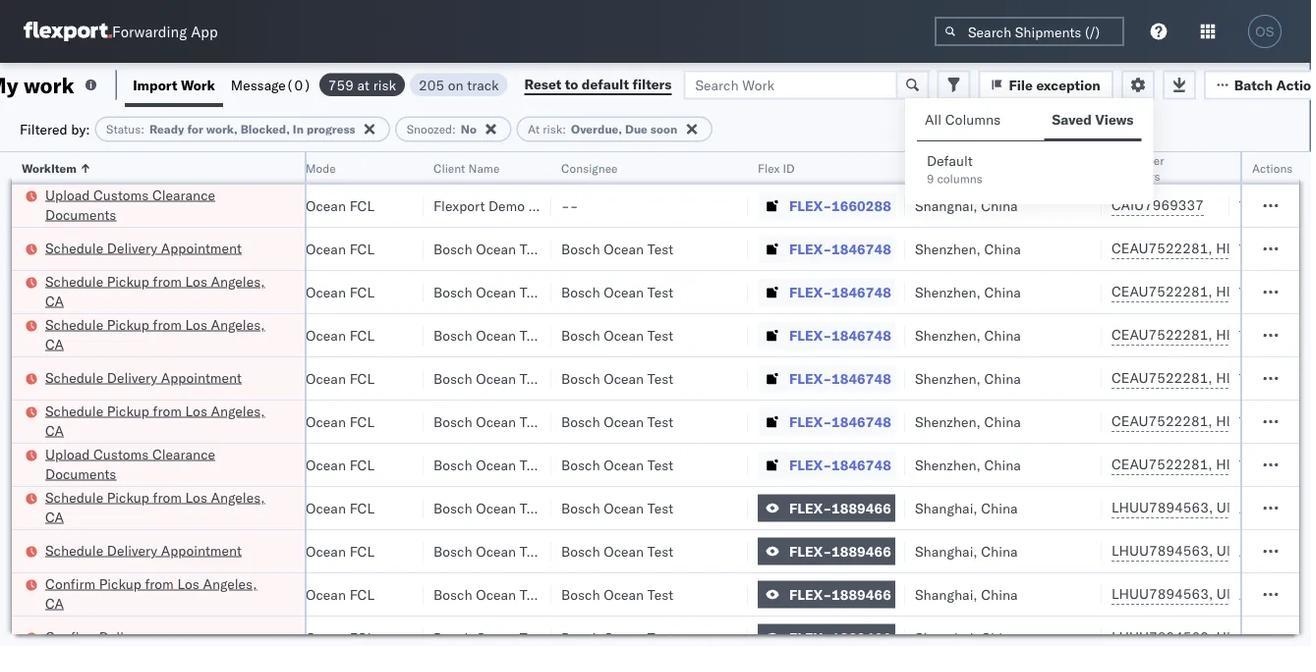 Task type: locate. For each thing, give the bounding box(es) containing it.
dec down the 12:00 am mst, nov 9, 2022
[[125, 500, 151, 517]]

schedule for 1st schedule delivery appointment link from the top of the page
[[45, 239, 103, 257]]

clearance for 1st upload customs clearance documents button from the bottom of the page upload customs clearance documents link
[[152, 446, 215, 463]]

0 vertical spatial schedule delivery appointment button
[[45, 238, 242, 260]]

3 schedule from the top
[[45, 316, 103, 333]]

3 : from the left
[[562, 122, 566, 137]]

batch actio
[[1234, 76, 1311, 93]]

ymluw236
[[1239, 197, 1311, 214]]

schedule for 1st "schedule pickup from los angeles, ca" link from the bottom
[[45, 489, 103, 506]]

from
[[153, 273, 182, 290], [153, 316, 182, 333], [153, 403, 182, 420], [153, 489, 182, 506], [145, 576, 174, 593]]

1 ceau7522281, from the top
[[1112, 240, 1213, 257]]

consignee down overdue,
[[561, 161, 618, 175]]

5 ca from the top
[[45, 595, 64, 612]]

customs left 9,
[[93, 446, 149, 463]]

12:00
[[21, 457, 59, 474]]

2 ca from the top
[[45, 336, 64, 353]]

2 : from the left
[[452, 122, 456, 137]]

batch
[[1234, 76, 1273, 93]]

import work button
[[125, 63, 223, 107]]

7 12:59 from the top
[[21, 543, 59, 560]]

schedule delivery appointment button
[[45, 238, 242, 260], [45, 368, 242, 390], [45, 541, 242, 563]]

1 horizontal spatial :
[[452, 122, 456, 137]]

1 vertical spatial clearance
[[152, 446, 215, 463]]

4 12:59 from the top
[[21, 370, 59, 387]]

app
[[191, 22, 218, 41]]

flex-1846748
[[789, 240, 891, 258], [789, 284, 891, 301], [789, 327, 891, 344], [789, 370, 891, 387], [789, 413, 891, 431], [789, 457, 891, 474]]

6 ceau7522281, from the top
[[1112, 456, 1213, 473]]

1 horizontal spatial risk
[[543, 122, 562, 137]]

flexport. image
[[24, 22, 112, 41]]

1 vertical spatial schedule delivery appointment link
[[45, 368, 242, 388]]

1 vertical spatial schedule delivery appointment button
[[45, 368, 242, 390]]

upload customs clearance documents button
[[45, 185, 279, 227], [45, 445, 279, 486]]

resize handle column header for flex id
[[882, 152, 905, 647]]

schedule for third "schedule pickup from los angeles, ca" link from the bottom of the page
[[45, 316, 103, 333]]

resize handle column header for workitem
[[281, 152, 305, 647]]

2 vertical spatial schedule delivery appointment link
[[45, 541, 242, 561]]

schedule delivery appointment up confirm pickup from los angeles, ca
[[45, 542, 242, 559]]

7 schedule from the top
[[45, 542, 103, 559]]

workitem
[[22, 161, 77, 175]]

1 vertical spatial customs
[[93, 446, 149, 463]]

0 vertical spatial dec
[[125, 500, 151, 517]]

2 customs from the top
[[93, 446, 149, 463]]

ceau7522281, hlxu6269489
[[1112, 240, 1311, 257], [1112, 283, 1311, 300], [1112, 326, 1311, 344], [1112, 370, 1311, 387], [1112, 413, 1311, 430], [1112, 456, 1311, 473]]

appointment up confirm pickup from los angeles, ca link
[[161, 542, 242, 559]]

appointment down 19,
[[161, 239, 242, 257]]

1 upload from the top
[[45, 186, 90, 203]]

12:59 am mst, dec 14, 2022 up 5:00 pm mst, dec 23, 2022
[[21, 543, 213, 560]]

14, down 9,
[[155, 500, 176, 517]]

: left "ready"
[[141, 122, 144, 137]]

flex-1660288
[[789, 197, 891, 214]]

confirm down pm
[[45, 629, 95, 646]]

appointment
[[161, 239, 242, 257], [161, 369, 242, 386], [161, 542, 242, 559]]

1 ca from the top
[[45, 292, 64, 310]]

1 vertical spatial dec
[[125, 543, 151, 560]]

schedule delivery appointment button up confirm pickup from los angeles, ca
[[45, 541, 242, 563]]

delivery for third schedule delivery appointment link from the top of the page
[[107, 542, 157, 559]]

schedule delivery appointment link down aug
[[45, 238, 242, 258]]

5 test12345 from the top
[[1239, 413, 1311, 431]]

angeles, for 1st "schedule pickup from los angeles, ca" link
[[211, 273, 265, 290]]

container numbers button
[[1102, 148, 1210, 184]]

4 schedule pickup from los angeles, ca from the top
[[45, 489, 265, 526]]

0 vertical spatial 1889466
[[832, 500, 891, 517]]

documents left aug
[[45, 206, 116, 223]]

ca inside confirm pickup from los angeles, ca
[[45, 595, 64, 612]]

4 resize handle column header from the left
[[400, 152, 424, 647]]

6 resize handle column header from the left
[[724, 152, 748, 647]]

risk
[[373, 76, 396, 93], [543, 122, 562, 137]]

:
[[141, 122, 144, 137], [452, 122, 456, 137], [562, 122, 566, 137]]

1889466
[[832, 500, 891, 517], [832, 543, 891, 560], [832, 586, 891, 604]]

0 vertical spatial clearance
[[152, 186, 215, 203]]

angeles, inside confirm pickup from los angeles, ca
[[203, 576, 257, 593]]

2 shenzhen, china from the top
[[915, 284, 1021, 301]]

dec left 23, on the bottom of page
[[116, 586, 142, 604]]

1 vertical spatial 12:59 am mst, dec 14, 2022
[[21, 543, 213, 560]]

2 upload customs clearance documents button from the top
[[45, 445, 279, 486]]

0 vertical spatial upload
[[45, 186, 90, 203]]

0 vertical spatial documents
[[45, 206, 116, 223]]

my
[[0, 71, 18, 98]]

: for status
[[141, 122, 144, 137]]

pickup
[[107, 273, 149, 290], [107, 316, 149, 333], [107, 403, 149, 420], [107, 489, 149, 506], [99, 576, 141, 593]]

5 5, from the top
[[155, 413, 168, 431]]

schedule delivery appointment down aug
[[45, 239, 242, 257]]

fcl
[[350, 197, 374, 214], [350, 240, 374, 258], [350, 284, 374, 301], [350, 327, 374, 344], [350, 370, 374, 387], [350, 413, 374, 431], [350, 457, 374, 474], [350, 500, 374, 517], [350, 543, 374, 560], [350, 586, 374, 604]]

5 hlxu6269489 from the top
[[1216, 413, 1311, 430]]

bosch
[[433, 240, 472, 258], [561, 240, 600, 258], [433, 284, 472, 301], [561, 284, 600, 301], [433, 327, 472, 344], [561, 327, 600, 344], [433, 370, 472, 387], [561, 370, 600, 387], [433, 413, 472, 431], [561, 413, 600, 431], [433, 457, 472, 474], [561, 457, 600, 474], [433, 500, 472, 517], [561, 500, 600, 517], [433, 543, 472, 560], [561, 543, 600, 560], [433, 586, 472, 604], [561, 586, 600, 604]]

1 - from the left
[[561, 197, 570, 214]]

3 flex-1846748 from the top
[[789, 327, 891, 344]]

snoozed : no
[[407, 122, 477, 137]]

0 horizontal spatial risk
[[373, 76, 396, 93]]

3 resize handle column header from the left
[[281, 152, 305, 647]]

1 appointment from the top
[[161, 239, 242, 257]]

ceau7522281,
[[1112, 240, 1213, 257], [1112, 283, 1213, 300], [1112, 326, 1213, 344], [1112, 370, 1213, 387], [1112, 413, 1213, 430], [1112, 456, 1213, 473]]

4 flex- from the top
[[789, 327, 832, 344]]

0 vertical spatial consignee
[[561, 161, 618, 175]]

1 vertical spatial flex-1889466
[[789, 543, 891, 560]]

0 vertical spatial abcdefg7
[[1239, 500, 1311, 517]]

6 ceau7522281, hlxu6269489 from the top
[[1112, 456, 1311, 473]]

1 12:59 am mst, dec 14, 2022 from the top
[[21, 500, 213, 517]]

1 vertical spatial upload customs clearance documents
[[45, 446, 215, 483]]

documents left 9,
[[45, 465, 116, 483]]

schedule delivery appointment for third schedule delivery appointment link from the top of the page
[[45, 542, 242, 559]]

pm
[[54, 586, 75, 604]]

angeles, for confirm pickup from los angeles, ca link
[[203, 576, 257, 593]]

confirm up the confirm delivery
[[45, 576, 95, 593]]

3 shanghai, china from the top
[[915, 543, 1018, 560]]

1 schedule from the top
[[45, 239, 103, 257]]

2 vertical spatial schedule delivery appointment button
[[45, 541, 242, 563]]

customs
[[93, 186, 149, 203], [93, 446, 149, 463]]

1 documents from the top
[[45, 206, 116, 223]]

2 shanghai, china from the top
[[915, 500, 1018, 517]]

upload customs clearance documents link for 1st upload customs clearance documents button from the bottom of the page
[[45, 445, 279, 484]]

all columns
[[925, 111, 1001, 128]]

mst, right pm
[[79, 586, 112, 604]]

status
[[106, 122, 141, 137]]

4 schedule from the top
[[45, 369, 103, 386]]

1 vertical spatial upload customs clearance documents link
[[45, 445, 279, 484]]

saved views button
[[1044, 102, 1142, 141]]

1 schedule delivery appointment from the top
[[45, 239, 242, 257]]

flex-1889466
[[789, 500, 891, 517], [789, 543, 891, 560], [789, 586, 891, 604]]

1 abcdefg7 from the top
[[1239, 500, 1311, 517]]

documents
[[45, 206, 116, 223], [45, 465, 116, 483]]

Search Shipments (/) text field
[[935, 17, 1124, 46]]

all
[[925, 111, 942, 128]]

9 resize handle column header from the left
[[1206, 152, 1230, 647]]

1 vertical spatial 1889466
[[832, 543, 891, 560]]

0 vertical spatial 14,
[[155, 500, 176, 517]]

delivery down 5:00 pm mst, dec 23, 2022
[[99, 629, 149, 646]]

10 flex- from the top
[[789, 586, 832, 604]]

name
[[468, 161, 500, 175]]

2 horizontal spatial :
[[562, 122, 566, 137]]

default
[[927, 152, 973, 170]]

3 schedule delivery appointment button from the top
[[45, 541, 242, 563]]

appointment up 9,
[[161, 369, 242, 386]]

2 resize handle column header from the left
[[272, 152, 296, 647]]

reset to default filters button
[[513, 70, 684, 100]]

2 vertical spatial abcdefg7
[[1239, 586, 1311, 604]]

filtered
[[20, 120, 68, 138]]

upload down workitem
[[45, 186, 90, 203]]

schedule delivery appointment link
[[45, 238, 242, 258], [45, 368, 242, 388], [45, 541, 242, 561]]

10 ocean fcl from the top
[[306, 586, 374, 604]]

2 vertical spatial dec
[[116, 586, 142, 604]]

4 flex-1846748 from the top
[[789, 370, 891, 387]]

flex-1889466 button
[[758, 495, 895, 522], [758, 495, 895, 522], [758, 538, 895, 566], [758, 538, 895, 566], [758, 581, 895, 609], [758, 581, 895, 609]]

0 vertical spatial confirm
[[45, 576, 95, 593]]

upload customs clearance documents link for first upload customs clearance documents button from the top
[[45, 185, 279, 225]]

0 vertical spatial schedule delivery appointment
[[45, 239, 242, 257]]

angeles,
[[211, 273, 265, 290], [211, 316, 265, 333], [211, 403, 265, 420], [211, 489, 265, 506], [203, 576, 257, 593]]

resize handle column header
[[203, 152, 227, 647], [272, 152, 296, 647], [281, 152, 305, 647], [400, 152, 424, 647], [528, 152, 551, 647], [724, 152, 748, 647], [882, 152, 905, 647], [1078, 152, 1102, 647], [1206, 152, 1230, 647], [1276, 152, 1299, 647]]

5,
[[155, 240, 168, 258], [155, 284, 168, 301], [155, 327, 168, 344], [155, 370, 168, 387], [155, 413, 168, 431]]

aug
[[118, 197, 144, 214]]

shenzhen, china
[[915, 240, 1021, 258], [915, 284, 1021, 301], [915, 327, 1021, 344], [915, 370, 1021, 387], [915, 413, 1021, 431], [915, 457, 1021, 474]]

5 schedule from the top
[[45, 403, 103, 420]]

0 vertical spatial upload customs clearance documents button
[[45, 185, 279, 227]]

confirm inside confirm pickup from los angeles, ca
[[45, 576, 95, 593]]

1 upload customs clearance documents link from the top
[[45, 185, 279, 225]]

schedule delivery appointment link up 9,
[[45, 368, 242, 388]]

4 hlxu6269489 from the top
[[1216, 370, 1311, 387]]

2 schedule pickup from los angeles, ca link from the top
[[45, 315, 279, 354]]

5:00
[[21, 586, 51, 604]]

customs for 1st upload customs clearance documents button from the bottom of the page
[[93, 446, 149, 463]]

1 vertical spatial abcdefg7
[[1239, 543, 1311, 560]]

1 hlxu6269489 from the top
[[1216, 240, 1311, 257]]

1 flex-1846748 from the top
[[789, 240, 891, 258]]

2 vertical spatial schedule delivery appointment
[[45, 542, 242, 559]]

1 12:59 am mdt, nov 5, 2022 from the top
[[21, 240, 206, 258]]

: for snoozed
[[452, 122, 456, 137]]

1 vertical spatial schedule delivery appointment
[[45, 369, 242, 386]]

schedule delivery appointment up 9,
[[45, 369, 242, 386]]

: right the at
[[562, 122, 566, 137]]

deadline button
[[11, 156, 207, 176]]

0 vertical spatial customs
[[93, 186, 149, 203]]

lhuu7894563, uetu5238478
[[1112, 499, 1311, 517], [1112, 543, 1311, 560], [1112, 586, 1311, 603], [1112, 629, 1311, 646]]

mbl/mawb
[[1239, 161, 1308, 175]]

1 vertical spatial appointment
[[161, 369, 242, 386]]

id
[[783, 161, 795, 175]]

schedule
[[45, 239, 103, 257], [45, 273, 103, 290], [45, 316, 103, 333], [45, 369, 103, 386], [45, 403, 103, 420], [45, 489, 103, 506], [45, 542, 103, 559]]

consignee right demo
[[529, 197, 595, 214]]

schedule pickup from los angeles, ca button
[[45, 272, 279, 313], [45, 315, 279, 356], [45, 402, 279, 443], [45, 488, 279, 529]]

work
[[24, 71, 74, 98]]

1 vertical spatial confirm
[[45, 629, 95, 646]]

3 shenzhen, china from the top
[[915, 327, 1021, 344]]

9 fcl from the top
[[350, 543, 374, 560]]

dec
[[125, 500, 151, 517], [125, 543, 151, 560], [116, 586, 142, 604]]

upload customs clearance documents for upload customs clearance documents link for first upload customs clearance documents button from the top
[[45, 186, 215, 223]]

12:59 am mst, dec 14, 2022 down the 12:00 am mst, nov 9, 2022
[[21, 500, 213, 517]]

2 flex- from the top
[[789, 240, 832, 258]]

to
[[565, 76, 578, 93]]

4 schedule pickup from los angeles, ca button from the top
[[45, 488, 279, 529]]

1 lhuu7894563, from the top
[[1112, 499, 1213, 517]]

schedule delivery appointment button up 9,
[[45, 368, 242, 390]]

1 clearance from the top
[[152, 186, 215, 203]]

at
[[528, 122, 540, 137]]

default
[[582, 76, 629, 93]]

5 shenzhen, from the top
[[915, 413, 981, 431]]

no
[[461, 122, 477, 137]]

bosch ocean test
[[433, 240, 546, 258], [561, 240, 674, 258], [433, 284, 546, 301], [561, 284, 674, 301], [433, 327, 546, 344], [561, 327, 674, 344], [433, 370, 546, 387], [561, 370, 674, 387], [433, 413, 546, 431], [561, 413, 674, 431], [433, 457, 546, 474], [561, 457, 674, 474], [433, 500, 546, 517], [561, 500, 674, 517], [433, 543, 546, 560], [561, 543, 674, 560], [433, 586, 546, 604], [561, 586, 674, 604]]

3 schedule pickup from los angeles, ca from the top
[[45, 403, 265, 439]]

10 fcl from the top
[[350, 586, 374, 604]]

1 12:59 from the top
[[21, 240, 59, 258]]

1 vertical spatial upload
[[45, 446, 90, 463]]

1 5, from the top
[[155, 240, 168, 258]]

upload left 9,
[[45, 446, 90, 463]]

3 ca from the top
[[45, 422, 64, 439]]

schedule for 2nd schedule delivery appointment link from the top of the page
[[45, 369, 103, 386]]

2 vertical spatial flex-1889466
[[789, 586, 891, 604]]

2 schedule pickup from los angeles, ca button from the top
[[45, 315, 279, 356]]

schedule delivery appointment button down aug
[[45, 238, 242, 260]]

dec up confirm pickup from los angeles, ca
[[125, 543, 151, 560]]

delivery inside button
[[99, 629, 149, 646]]

ocean
[[306, 197, 346, 214], [306, 240, 346, 258], [476, 240, 516, 258], [604, 240, 644, 258], [306, 284, 346, 301], [476, 284, 516, 301], [604, 284, 644, 301], [306, 327, 346, 344], [476, 327, 516, 344], [604, 327, 644, 344], [306, 370, 346, 387], [476, 370, 516, 387], [604, 370, 644, 387], [306, 413, 346, 431], [476, 413, 516, 431], [604, 413, 644, 431], [306, 457, 346, 474], [476, 457, 516, 474], [604, 457, 644, 474], [306, 500, 346, 517], [476, 500, 516, 517], [604, 500, 644, 517], [306, 543, 346, 560], [476, 543, 516, 560], [604, 543, 644, 560], [306, 586, 346, 604], [476, 586, 516, 604], [604, 586, 644, 604]]

0 vertical spatial appointment
[[161, 239, 242, 257]]

9 ocean fcl from the top
[[306, 543, 374, 560]]

2 schedule from the top
[[45, 273, 103, 290]]

schedule pickup from los angeles, ca
[[45, 273, 265, 310], [45, 316, 265, 353], [45, 403, 265, 439], [45, 489, 265, 526]]

4 fcl from the top
[[350, 327, 374, 344]]

confirm for confirm pickup from los angeles, ca
[[45, 576, 95, 593]]

delivery up the 12:00 am mst, nov 9, 2022
[[107, 369, 157, 386]]

2 vertical spatial appointment
[[161, 542, 242, 559]]

flex-1846748 button
[[758, 235, 895, 263], [758, 235, 895, 263], [758, 279, 895, 306], [758, 279, 895, 306], [758, 322, 895, 349], [758, 322, 895, 349], [758, 365, 895, 393], [758, 365, 895, 393], [758, 408, 895, 436], [758, 408, 895, 436], [758, 452, 895, 479], [758, 452, 895, 479]]

2 ceau7522281, hlxu6269489 from the top
[[1112, 283, 1311, 300]]

customs for first upload customs clearance documents button from the top
[[93, 186, 149, 203]]

14,
[[155, 500, 176, 517], [155, 543, 176, 560]]

1 vertical spatial 14,
[[155, 543, 176, 560]]

0 vertical spatial upload customs clearance documents
[[45, 186, 215, 223]]

upload for 1st upload customs clearance documents button from the bottom of the page
[[45, 446, 90, 463]]

14, up confirm pickup from los angeles, ca link
[[155, 543, 176, 560]]

exception
[[1036, 76, 1101, 93]]

nov
[[126, 240, 152, 258], [126, 284, 152, 301], [126, 327, 152, 344], [126, 370, 152, 387], [126, 413, 152, 431], [125, 457, 151, 474]]

customs down deadline button
[[93, 186, 149, 203]]

1 14, from the top
[[155, 500, 176, 517]]

2 14, from the top
[[155, 543, 176, 560]]

(0)
[[286, 76, 311, 93]]

: left no
[[452, 122, 456, 137]]

schedule delivery appointment link up confirm pickup from los angeles, ca
[[45, 541, 242, 561]]

8 ocean fcl from the top
[[306, 500, 374, 517]]

delivery for 1st schedule delivery appointment link from the top of the page
[[107, 239, 157, 257]]

4 uetu5238478 from the top
[[1217, 629, 1311, 646]]

1 resize handle column header from the left
[[203, 152, 227, 647]]

4 ca from the top
[[45, 509, 64, 526]]

clearance
[[152, 186, 215, 203], [152, 446, 215, 463]]

1 vertical spatial consignee
[[529, 197, 595, 214]]

delivery
[[107, 239, 157, 257], [107, 369, 157, 386], [107, 542, 157, 559], [99, 629, 149, 646]]

flex-
[[789, 197, 832, 214], [789, 240, 832, 258], [789, 284, 832, 301], [789, 327, 832, 344], [789, 370, 832, 387], [789, 413, 832, 431], [789, 457, 832, 474], [789, 500, 832, 517], [789, 543, 832, 560], [789, 586, 832, 604]]

1 vertical spatial upload customs clearance documents button
[[45, 445, 279, 486]]

0 horizontal spatial :
[[141, 122, 144, 137]]

2 clearance from the top
[[152, 446, 215, 463]]

0 vertical spatial schedule delivery appointment link
[[45, 238, 242, 258]]

track
[[467, 76, 499, 93]]

3 appointment from the top
[[161, 542, 242, 559]]

0 vertical spatial flex-1889466
[[789, 500, 891, 517]]

resize handle column header for deadline
[[203, 152, 227, 647]]

angeles, for third "schedule pickup from los angeles, ca" link from the bottom of the page
[[211, 316, 265, 333]]

delivery up confirm pickup from los angeles, ca
[[107, 542, 157, 559]]

2 vertical spatial 1889466
[[832, 586, 891, 604]]

test12345
[[1239, 240, 1311, 258], [1239, 284, 1311, 301], [1239, 327, 1311, 344], [1239, 370, 1311, 387], [1239, 413, 1311, 431], [1239, 457, 1311, 474]]

0 vertical spatial upload customs clearance documents link
[[45, 185, 279, 225]]

0 vertical spatial 12:59 am mst, dec 14, 2022
[[21, 500, 213, 517]]

1 vertical spatial documents
[[45, 465, 116, 483]]

confirm delivery link
[[45, 628, 149, 647]]

7 resize handle column header from the left
[[882, 152, 905, 647]]

5 fcl from the top
[[350, 370, 374, 387]]

columns
[[937, 172, 983, 186]]

delivery down aug
[[107, 239, 157, 257]]

flexport
[[433, 197, 485, 214]]

clearance for upload customs clearance documents link for first upload customs clearance documents button from the top
[[152, 186, 215, 203]]

3 test12345 from the top
[[1239, 327, 1311, 344]]

mst,
[[88, 457, 122, 474], [88, 500, 122, 517], [88, 543, 122, 560], [79, 586, 112, 604]]



Task type: describe. For each thing, give the bounding box(es) containing it.
from inside confirm pickup from los angeles, ca
[[145, 576, 174, 593]]

confirm pickup from los angeles, ca link
[[45, 575, 279, 614]]

5 1846748 from the top
[[832, 413, 891, 431]]

confirm for confirm delivery
[[45, 629, 95, 646]]

forwarding app
[[112, 22, 218, 41]]

6 ocean fcl from the top
[[306, 413, 374, 431]]

consignee inside button
[[561, 161, 618, 175]]

flex
[[758, 161, 780, 175]]

delivery for confirm delivery link
[[99, 629, 149, 646]]

schedule for 1st "schedule pickup from los angeles, ca" link
[[45, 273, 103, 290]]

1 schedule delivery appointment link from the top
[[45, 238, 242, 258]]

on
[[448, 76, 464, 93]]

schedule for second "schedule pickup from los angeles, ca" link from the bottom
[[45, 403, 103, 420]]

appointment for 1st schedule delivery appointment link from the top of the page
[[161, 239, 242, 257]]

2 12:59 am mst, dec 14, 2022 from the top
[[21, 543, 213, 560]]

client
[[433, 161, 465, 175]]

appointment for 2nd schedule delivery appointment link from the top of the page
[[161, 369, 242, 386]]

forwarding app link
[[24, 22, 218, 41]]

status : ready for work, blocked, in progress
[[106, 122, 356, 137]]

2 abcdefg7 from the top
[[1239, 543, 1311, 560]]

3 ocean fcl from the top
[[306, 284, 374, 301]]

8 flex- from the top
[[789, 500, 832, 517]]

message (0)
[[231, 76, 311, 93]]

upload for first upload customs clearance documents button from the top
[[45, 186, 90, 203]]

3 ceau7522281, hlxu6269489 from the top
[[1112, 326, 1311, 344]]

mbl/mawb n
[[1239, 161, 1311, 175]]

8 resize handle column header from the left
[[1078, 152, 1102, 647]]

5:00 pm mst, dec 23, 2022
[[21, 586, 204, 604]]

3 schedule delivery appointment link from the top
[[45, 541, 242, 561]]

default 9 columns
[[927, 152, 983, 186]]

los inside confirm pickup from los angeles, ca
[[177, 576, 199, 593]]

3 1846748 from the top
[[832, 327, 891, 344]]

1 schedule pickup from los angeles, ca link from the top
[[45, 272, 279, 311]]

pickup inside confirm pickup from los angeles, ca
[[99, 576, 141, 593]]

work
[[181, 76, 215, 93]]

3 hlxu6269489 from the top
[[1216, 326, 1311, 344]]

container
[[1112, 153, 1164, 168]]

filtered by:
[[20, 120, 90, 138]]

container numbers
[[1112, 153, 1164, 183]]

mst, left 9,
[[88, 457, 122, 474]]

schedule delivery appointment for 1st schedule delivery appointment link from the top of the page
[[45, 239, 242, 257]]

resize handle column header for client name
[[528, 152, 551, 647]]

4 shanghai, from the top
[[915, 586, 978, 604]]

1:00
[[21, 197, 51, 214]]

mode button
[[296, 156, 404, 176]]

1 vertical spatial risk
[[543, 122, 562, 137]]

2 1846748 from the top
[[832, 284, 891, 301]]

file exception
[[1009, 76, 1101, 93]]

workitem button
[[12, 156, 285, 176]]

4 ceau7522281, from the top
[[1112, 370, 1213, 387]]

consignee button
[[551, 156, 728, 176]]

demo
[[488, 197, 525, 214]]

1 schedule pickup from los angeles, ca from the top
[[45, 273, 265, 310]]

4 12:59 am mdt, nov 5, 2022 from the top
[[21, 370, 206, 387]]

snoozed
[[407, 122, 452, 137]]

1 flex-1889466 from the top
[[789, 500, 891, 517]]

7 fcl from the top
[[350, 457, 374, 474]]

flexport demo consignee
[[433, 197, 595, 214]]

1660288
[[832, 197, 891, 214]]

reset to default filters
[[524, 76, 672, 93]]

Search Work text field
[[684, 70, 898, 100]]

at
[[357, 76, 370, 93]]

4 shenzhen, from the top
[[915, 370, 981, 387]]

views
[[1095, 111, 1134, 128]]

due
[[625, 122, 648, 137]]

mst, down the 12:00 am mst, nov 9, 2022
[[88, 500, 122, 517]]

3 12:59 am mdt, nov 5, 2022 from the top
[[21, 327, 206, 344]]

flex id
[[758, 161, 795, 175]]

4 ocean fcl from the top
[[306, 327, 374, 344]]

n
[[1311, 161, 1311, 175]]

resize handle column header for container numbers
[[1206, 152, 1230, 647]]

blocked,
[[240, 122, 290, 137]]

2 5, from the top
[[155, 284, 168, 301]]

at risk : overdue, due soon
[[528, 122, 677, 137]]

3 schedule pickup from los angeles, ca link from the top
[[45, 402, 279, 441]]

3 1889466 from the top
[[832, 586, 891, 604]]

angeles, for 1st "schedule pickup from los angeles, ca" link from the bottom
[[211, 489, 265, 506]]

5 12:59 am mdt, nov 5, 2022 from the top
[[21, 413, 206, 431]]

1 schedule delivery appointment button from the top
[[45, 238, 242, 260]]

3 flex-1889466 from the top
[[789, 586, 891, 604]]

angeles, for second "schedule pickup from los angeles, ca" link from the bottom
[[211, 403, 265, 420]]

port
[[972, 161, 994, 175]]

6 shenzhen, from the top
[[915, 457, 981, 474]]

6 test12345 from the top
[[1239, 457, 1311, 474]]

confirm delivery button
[[45, 628, 149, 647]]

os
[[1256, 24, 1275, 39]]

schedule delivery appointment for 2nd schedule delivery appointment link from the top of the page
[[45, 369, 242, 386]]

client name button
[[424, 156, 532, 176]]

file
[[1009, 76, 1033, 93]]

overdue,
[[571, 122, 622, 137]]

mst, up 5:00 pm mst, dec 23, 2022
[[88, 543, 122, 560]]

1 ocean fcl from the top
[[306, 197, 374, 214]]

4 5, from the top
[[155, 370, 168, 387]]

1 1889466 from the top
[[832, 500, 891, 517]]

delivery for 2nd schedule delivery appointment link from the top of the page
[[107, 369, 157, 386]]

2 flex-1846748 from the top
[[789, 284, 891, 301]]

12:00 am mst, nov 9, 2022
[[21, 457, 205, 474]]

forwarding
[[112, 22, 187, 41]]

2 1889466 from the top
[[832, 543, 891, 560]]

work,
[[206, 122, 238, 137]]

205
[[419, 76, 444, 93]]

columns
[[945, 111, 1001, 128]]

2 12:59 am mdt, nov 5, 2022 from the top
[[21, 284, 206, 301]]

in
[[293, 122, 304, 137]]

resize handle column header for consignee
[[724, 152, 748, 647]]

205 on track
[[419, 76, 499, 93]]

5 shenzhen, china from the top
[[915, 413, 1021, 431]]

3 fcl from the top
[[350, 284, 374, 301]]

by:
[[71, 120, 90, 138]]

6 fcl from the top
[[350, 413, 374, 431]]

client name
[[433, 161, 500, 175]]

5 12:59 from the top
[[21, 413, 59, 431]]

flex id button
[[748, 156, 886, 176]]

4 lhuu7894563, from the top
[[1112, 629, 1213, 646]]

--
[[561, 197, 578, 214]]

message
[[231, 76, 286, 93]]

4 shanghai, china from the top
[[915, 586, 1018, 604]]

1 shanghai, china from the top
[[915, 197, 1018, 214]]

1 shenzhen, from the top
[[915, 240, 981, 258]]

2 12:59 from the top
[[21, 284, 59, 301]]

0 vertical spatial risk
[[373, 76, 396, 93]]

5 flex- from the top
[[789, 370, 832, 387]]

9 flex- from the top
[[789, 543, 832, 560]]

1 ceau7522281, hlxu6269489 from the top
[[1112, 240, 1311, 257]]

for
[[187, 122, 203, 137]]

filters
[[632, 76, 672, 93]]

actio
[[1276, 76, 1311, 93]]

3 shenzhen, from the top
[[915, 327, 981, 344]]

2 lhuu7894563, uetu5238478 from the top
[[1112, 543, 1311, 560]]

8 fcl from the top
[[350, 500, 374, 517]]

all columns button
[[917, 102, 1013, 141]]

saved views
[[1052, 111, 1134, 128]]

3 5, from the top
[[155, 327, 168, 344]]

2 uetu5238478 from the top
[[1217, 543, 1311, 560]]

saved
[[1052, 111, 1092, 128]]

6 shenzhen, china from the top
[[915, 457, 1021, 474]]

mbl/mawb n button
[[1230, 156, 1311, 176]]

6 1846748 from the top
[[832, 457, 891, 474]]

appointment for third schedule delivery appointment link from the top of the page
[[161, 542, 242, 559]]

4 test12345 from the top
[[1239, 370, 1311, 387]]

1 test12345 from the top
[[1239, 240, 1311, 258]]

3 ceau7522281, from the top
[[1112, 326, 1213, 344]]

departure port
[[915, 161, 994, 175]]

confirm pickup from los angeles, ca
[[45, 576, 257, 612]]

4 1846748 from the top
[[832, 370, 891, 387]]

confirm pickup from los angeles, ca button
[[45, 575, 279, 616]]

mode
[[306, 161, 336, 175]]

4 lhuu7894563, uetu5238478 from the top
[[1112, 629, 1311, 646]]

batch actio button
[[1204, 70, 1311, 100]]

7 ocean fcl from the top
[[306, 457, 374, 474]]

9
[[927, 172, 934, 186]]

3 abcdefg7 from the top
[[1239, 586, 1311, 604]]

deadline
[[21, 161, 68, 175]]

1 flex- from the top
[[789, 197, 832, 214]]

resize handle column header for mode
[[400, 152, 424, 647]]

numbers
[[1112, 169, 1160, 183]]

1 1846748 from the top
[[832, 240, 891, 258]]

2 hlxu6269489 from the top
[[1216, 283, 1311, 300]]

759
[[328, 76, 354, 93]]

departure
[[915, 161, 969, 175]]

4 shenzhen, china from the top
[[915, 370, 1021, 387]]

2 fcl from the top
[[350, 240, 374, 258]]

2 flex-1889466 from the top
[[789, 543, 891, 560]]

upload customs clearance documents for 1st upload customs clearance documents button from the bottom of the page upload customs clearance documents link
[[45, 446, 215, 483]]

ready
[[149, 122, 184, 137]]

import work
[[133, 76, 215, 93]]

os button
[[1242, 9, 1288, 54]]

2 - from the left
[[570, 197, 578, 214]]

3 12:59 from the top
[[21, 327, 59, 344]]

departure port button
[[905, 156, 1082, 176]]

schedule for third schedule delivery appointment link from the top of the page
[[45, 542, 103, 559]]

19,
[[147, 197, 169, 214]]

1 shanghai, from the top
[[915, 197, 978, 214]]

23,
[[145, 586, 166, 604]]

actions
[[1252, 161, 1293, 175]]



Task type: vqa. For each thing, say whether or not it's contained in the screenshot.
the 6:00 am pst, dec 24, 2022
no



